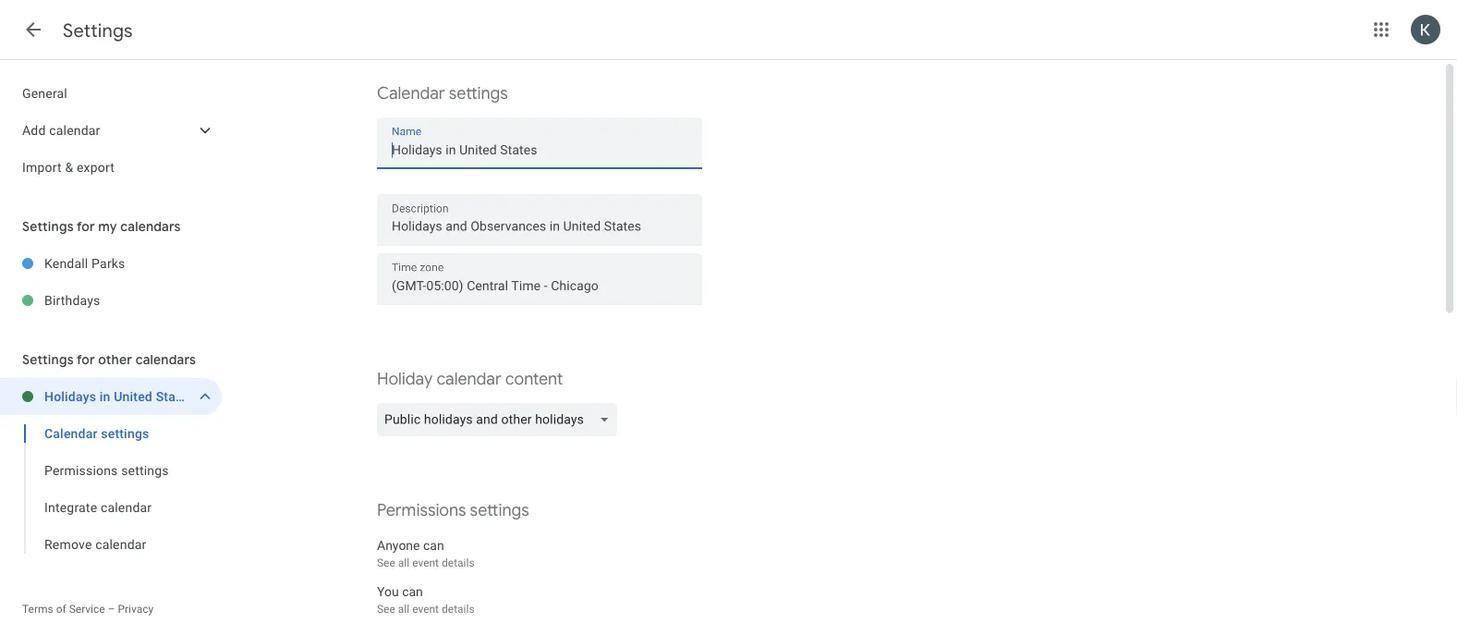 Task type: locate. For each thing, give the bounding box(es) containing it.
1 details from the top
[[442, 557, 475, 569]]

settings heading
[[63, 18, 133, 42]]

None text field
[[392, 137, 688, 163]]

details inside you can see all event details
[[442, 603, 475, 616]]

1 vertical spatial details
[[442, 603, 475, 616]]

calendars up states
[[136, 351, 196, 368]]

0 vertical spatial event
[[412, 557, 439, 569]]

2 for from the top
[[77, 351, 95, 368]]

0 vertical spatial for
[[77, 218, 95, 235]]

calendar
[[49, 122, 100, 138], [437, 368, 502, 390], [101, 500, 152, 515], [95, 537, 147, 552]]

2 event from the top
[[412, 603, 439, 616]]

0 vertical spatial calendars
[[120, 218, 181, 235]]

settings
[[63, 18, 133, 42], [22, 218, 74, 235], [22, 351, 74, 368]]

privacy
[[118, 603, 154, 616]]

terms of service link
[[22, 603, 105, 616]]

tree
[[0, 75, 222, 186]]

1 see from the top
[[377, 557, 396, 569]]

can right you
[[402, 584, 423, 599]]

1 vertical spatial calendars
[[136, 351, 196, 368]]

group
[[0, 415, 222, 563]]

0 vertical spatial details
[[442, 557, 475, 569]]

permissions up anyone
[[377, 500, 466, 521]]

None text field
[[392, 273, 688, 299]]

0 horizontal spatial permissions
[[44, 463, 118, 478]]

for
[[77, 218, 95, 235], [77, 351, 95, 368]]

calendar up & on the top
[[49, 122, 100, 138]]

1 vertical spatial settings
[[22, 218, 74, 235]]

details down anyone can see all event details at the left bottom
[[442, 603, 475, 616]]

all inside anyone can see all event details
[[398, 557, 410, 569]]

settings up holidays
[[22, 351, 74, 368]]

birthdays link
[[44, 282, 222, 319]]

1 vertical spatial see
[[377, 603, 396, 616]]

event
[[412, 557, 439, 569], [412, 603, 439, 616]]

–
[[108, 603, 115, 616]]

remove
[[44, 537, 92, 552]]

united
[[114, 389, 153, 404]]

holiday
[[377, 368, 433, 390]]

can
[[423, 538, 444, 553], [402, 584, 423, 599]]

can inside anyone can see all event details
[[423, 538, 444, 553]]

0 vertical spatial permissions settings
[[44, 463, 169, 478]]

1 event from the top
[[412, 557, 439, 569]]

calendars
[[120, 218, 181, 235], [136, 351, 196, 368]]

all inside you can see all event details
[[398, 603, 410, 616]]

event inside you can see all event details
[[412, 603, 439, 616]]

2 vertical spatial settings
[[22, 351, 74, 368]]

see inside anyone can see all event details
[[377, 557, 396, 569]]

see inside you can see all event details
[[377, 603, 396, 616]]

see down anyone
[[377, 557, 396, 569]]

0 horizontal spatial calendar
[[44, 426, 98, 441]]

0 horizontal spatial calendar settings
[[44, 426, 149, 441]]

remove calendar
[[44, 537, 147, 552]]

0 vertical spatial can
[[423, 538, 444, 553]]

for left other
[[77, 351, 95, 368]]

settings for my calendars
[[22, 218, 181, 235]]

see for anyone can
[[377, 557, 396, 569]]

permissions up 'integrate'
[[44, 463, 118, 478]]

2 see from the top
[[377, 603, 396, 616]]

settings right go back image
[[63, 18, 133, 42]]

event inside anyone can see all event details
[[412, 557, 439, 569]]

all down anyone
[[398, 557, 410, 569]]

1 vertical spatial calendar settings
[[44, 426, 149, 441]]

details inside anyone can see all event details
[[442, 557, 475, 569]]

None field
[[377, 403, 625, 436]]

event down anyone can see all event details at the left bottom
[[412, 603, 439, 616]]

0 horizontal spatial permissions settings
[[44, 463, 169, 478]]

2 details from the top
[[442, 603, 475, 616]]

export
[[77, 159, 115, 175]]

1 vertical spatial for
[[77, 351, 95, 368]]

1 vertical spatial permissions settings
[[377, 500, 529, 521]]

can right anyone
[[423, 538, 444, 553]]

1 vertical spatial calendar
[[44, 426, 98, 441]]

calendar for holiday
[[437, 368, 502, 390]]

1 for from the top
[[77, 218, 95, 235]]

can for anyone can
[[423, 538, 444, 553]]

add
[[22, 122, 46, 138]]

2 all from the top
[[398, 603, 410, 616]]

1 vertical spatial all
[[398, 603, 410, 616]]

see down you
[[377, 603, 396, 616]]

event down anyone
[[412, 557, 439, 569]]

1 vertical spatial can
[[402, 584, 423, 599]]

permissions
[[44, 463, 118, 478], [377, 500, 466, 521]]

calendars right my
[[120, 218, 181, 235]]

0 vertical spatial settings
[[63, 18, 133, 42]]

see for you can
[[377, 603, 396, 616]]

settings for my calendars tree
[[0, 245, 222, 319]]

1 all from the top
[[398, 557, 410, 569]]

can inside you can see all event details
[[402, 584, 423, 599]]

0 vertical spatial calendar
[[377, 83, 445, 104]]

details up you can see all event details
[[442, 557, 475, 569]]

permissions settings up integrate calendar
[[44, 463, 169, 478]]

for left my
[[77, 218, 95, 235]]

calendar settings
[[377, 83, 508, 104], [44, 426, 149, 441]]

1 vertical spatial permissions
[[377, 500, 466, 521]]

0 vertical spatial permissions
[[44, 463, 118, 478]]

calendars for settings for other calendars
[[136, 351, 196, 368]]

calendar up remove calendar
[[101, 500, 152, 515]]

of
[[56, 603, 66, 616]]

you can see all event details
[[377, 584, 475, 616]]

calendar right the holiday
[[437, 368, 502, 390]]

settings for other calendars
[[22, 351, 196, 368]]

anyone
[[377, 538, 420, 553]]

all down you
[[398, 603, 410, 616]]

see
[[377, 557, 396, 569], [377, 603, 396, 616]]

1 horizontal spatial calendar settings
[[377, 83, 508, 104]]

for for other
[[77, 351, 95, 368]]

integrate calendar
[[44, 500, 152, 515]]

holiday calendar content
[[377, 368, 563, 390]]

add calendar
[[22, 122, 100, 138]]

import & export
[[22, 159, 115, 175]]

settings up kendall
[[22, 218, 74, 235]]

calendar for add
[[49, 122, 100, 138]]

details
[[442, 557, 475, 569], [442, 603, 475, 616]]

0 vertical spatial all
[[398, 557, 410, 569]]

calendar
[[377, 83, 445, 104], [44, 426, 98, 441]]

permissions settings up anyone can see all event details at the left bottom
[[377, 500, 529, 521]]

1 vertical spatial event
[[412, 603, 439, 616]]

details for you can
[[442, 603, 475, 616]]

permissions settings
[[44, 463, 169, 478], [377, 500, 529, 521]]

states
[[156, 389, 194, 404]]

you
[[377, 584, 399, 599]]

event for anyone can
[[412, 557, 439, 569]]

group containing calendar settings
[[0, 415, 222, 563]]

calendar for integrate
[[101, 500, 152, 515]]

0 vertical spatial calendar settings
[[377, 83, 508, 104]]

settings
[[449, 83, 508, 104], [101, 426, 149, 441], [121, 463, 169, 478], [470, 500, 529, 521]]

my
[[98, 218, 117, 235]]

all
[[398, 557, 410, 569], [398, 603, 410, 616]]

general
[[22, 86, 67, 101]]

0 vertical spatial see
[[377, 557, 396, 569]]

calendar down integrate calendar
[[95, 537, 147, 552]]



Task type: vqa. For each thing, say whether or not it's contained in the screenshot.
the details to the bottom
yes



Task type: describe. For each thing, give the bounding box(es) containing it.
calendar inside group
[[44, 426, 98, 441]]

privacy link
[[118, 603, 154, 616]]

holidays in united states link
[[44, 378, 194, 415]]

birthdays
[[44, 293, 100, 308]]

service
[[69, 603, 105, 616]]

tree containing general
[[0, 75, 222, 186]]

&
[[65, 159, 73, 175]]

in
[[100, 389, 111, 404]]

1 horizontal spatial calendar
[[377, 83, 445, 104]]

1 horizontal spatial permissions
[[377, 500, 466, 521]]

kendall
[[44, 256, 88, 271]]

anyone can see all event details
[[377, 538, 475, 569]]

birthdays tree item
[[0, 282, 222, 319]]

holidays
[[44, 389, 96, 404]]

settings for settings
[[63, 18, 133, 42]]

terms
[[22, 603, 53, 616]]

other
[[98, 351, 132, 368]]

import
[[22, 159, 62, 175]]

holidays in united states tree item
[[0, 378, 222, 415]]

calendar for remove
[[95, 537, 147, 552]]

settings for other calendars tree
[[0, 378, 222, 563]]

details for anyone can
[[442, 557, 475, 569]]

event for you can
[[412, 603, 439, 616]]

kendall parks
[[44, 256, 125, 271]]

settings for settings for my calendars
[[22, 218, 74, 235]]

parks
[[92, 256, 125, 271]]

1 horizontal spatial permissions settings
[[377, 500, 529, 521]]

calendars for settings for my calendars
[[120, 218, 181, 235]]

can for you can
[[402, 584, 423, 599]]

all for you
[[398, 603, 410, 616]]

holidays in united states
[[44, 389, 194, 404]]

calendar settings inside group
[[44, 426, 149, 441]]

go back image
[[22, 18, 44, 41]]

permissions inside group
[[44, 463, 118, 478]]

Holidays and Observances in United States text field
[[377, 215, 703, 238]]

kendall parks tree item
[[0, 245, 222, 282]]

permissions settings inside group
[[44, 463, 169, 478]]

terms of service – privacy
[[22, 603, 154, 616]]

for for my
[[77, 218, 95, 235]]

integrate
[[44, 500, 97, 515]]

settings for settings for other calendars
[[22, 351, 74, 368]]

content
[[506, 368, 563, 390]]

all for anyone
[[398, 557, 410, 569]]



